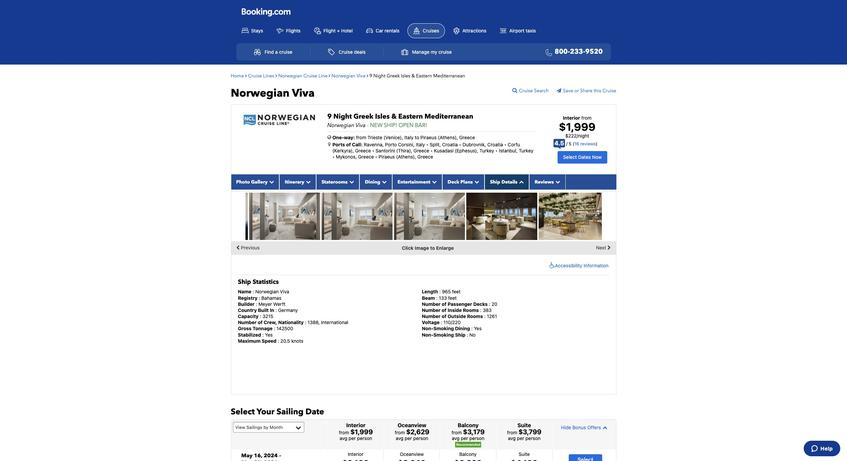 Task type: vqa. For each thing, say whether or not it's contained in the screenshot.
Worry
no



Task type: locate. For each thing, give the bounding box(es) containing it.
(kerkyra),
[[332, 148, 354, 153]]

select up view
[[231, 406, 255, 417]]

per inside interior from $1,999 avg per person
[[349, 436, 356, 441]]

1 horizontal spatial &
[[411, 73, 415, 79]]

from for balcony from $3,179 avg per person
[[452, 430, 462, 436]]

2 person from the left
[[413, 436, 428, 441]]

italy
[[404, 134, 413, 140], [416, 142, 425, 147]]

0 horizontal spatial &
[[391, 112, 397, 121]]

view sailings by month
[[235, 425, 283, 430]]

0 horizontal spatial piraeus
[[379, 154, 395, 160]]

built
[[258, 307, 269, 313]]

globe image
[[327, 135, 331, 139]]

hide bonus offers link
[[554, 422, 614, 433]]

eastern up open
[[398, 112, 423, 121]]

cruise inside travel menu navigation
[[339, 49, 353, 55]]

ship
[[490, 179, 500, 185], [238, 278, 251, 286], [455, 332, 465, 338]]

cruise for cruise lines
[[248, 73, 262, 79]]

0 vertical spatial (athens),
[[438, 134, 458, 140]]

chevron down image for photo gallery
[[268, 179, 274, 184]]

entertainment
[[398, 179, 430, 185]]

indulge food hall image
[[538, 193, 609, 240]]

from inside oceanview from $2,629 avg per person
[[395, 430, 405, 436]]

greek
[[387, 73, 400, 79], [354, 112, 373, 121]]

: up 'registry'
[[253, 289, 254, 295]]

2 horizontal spatial ship
[[490, 179, 500, 185]]

0 horizontal spatial to
[[415, 134, 419, 140]]

ship for details
[[490, 179, 500, 185]]

/ left the 5
[[566, 141, 568, 146]]

cruise left the deals
[[339, 49, 353, 55]]

cruise inside manage my cruise dropdown button
[[438, 49, 452, 55]]

istanbul,
[[499, 148, 517, 153]]

1 angle right image from the left
[[245, 73, 247, 78]]

1 horizontal spatial chevron up image
[[601, 425, 607, 430]]

1 vertical spatial $1,999
[[350, 428, 373, 436]]

0 horizontal spatial night
[[333, 112, 352, 121]]

/ inside interior from $1,999 $222 / night
[[577, 133, 578, 139]]

oceanview inside oceanview from $2,629 avg per person
[[398, 422, 426, 428]]

croatia up istanbul,
[[487, 142, 503, 147]]

chevron down image inside dining dropdown button
[[380, 179, 387, 184]]

interior inside interior from $1,999 avg per person
[[346, 422, 366, 428]]

0 vertical spatial oceanview
[[398, 422, 426, 428]]

cruise deals link
[[321, 45, 373, 59]]

mykonos,
[[336, 154, 357, 160]]

: down crew,
[[274, 326, 275, 332]]

1 horizontal spatial greek
[[387, 73, 400, 79]]

ship for statistics
[[238, 278, 251, 286]]

4 person from the left
[[525, 436, 541, 441]]

chevron down image inside reviews dropdown button
[[554, 179, 560, 184]]

0 vertical spatial interior
[[346, 422, 366, 428]]

from inside balcony from $3,179 avg per person
[[452, 430, 462, 436]]

chevron up image
[[517, 179, 524, 184], [601, 425, 607, 430]]

0 vertical spatial isles
[[401, 73, 410, 79]]

0 horizontal spatial ship
[[238, 278, 251, 286]]

1 vertical spatial oceanview
[[400, 451, 424, 457]]

norwegian
[[278, 73, 302, 79], [332, 73, 355, 79], [231, 86, 289, 101], [327, 122, 354, 129], [255, 289, 279, 295]]

$1,999 for interior from $1,999 avg per person
[[350, 428, 373, 436]]

isles up new
[[375, 112, 390, 121]]

: right in
[[275, 307, 277, 313]]

search image
[[512, 87, 519, 93]]

italy up corsini,
[[404, 134, 413, 140]]

ports of call:
[[332, 142, 362, 147]]

night right norwegian viva link
[[373, 73, 385, 79]]

chevron down image left itinerary
[[268, 179, 274, 184]]

night for 9 night greek isles & eastern mediterranean
[[373, 73, 385, 79]]

1 vertical spatial mediterranean
[[425, 112, 473, 121]]

chevron down image right deck
[[473, 179, 479, 184]]

2 smoking from the top
[[433, 332, 454, 338]]

stays
[[251, 28, 263, 33]]

home
[[231, 73, 244, 79]]

1 vertical spatial greek
[[354, 112, 373, 121]]

split,
[[430, 142, 441, 147]]

/ inside 4.5 / 5 ( 16 reviews )
[[566, 141, 568, 146]]

cruise left search
[[519, 87, 533, 94]]

1 avg from the left
[[340, 436, 347, 441]]

manage my cruise button
[[394, 45, 459, 59]]

chevron down image left entertainment
[[380, 179, 387, 184]]

3 chevron down image from the left
[[554, 179, 560, 184]]

3 person from the left
[[469, 436, 484, 441]]

1 horizontal spatial turkey
[[519, 148, 533, 153]]

1 horizontal spatial isles
[[401, 73, 410, 79]]

now
[[592, 154, 602, 160]]

attractions link
[[448, 24, 492, 38]]

ship!
[[384, 122, 397, 129]]

chevron up image inside the ship details dropdown button
[[517, 179, 524, 184]]

1 horizontal spatial /
[[577, 133, 578, 139]]

: left 1388, on the left bottom
[[305, 320, 306, 325]]

from for oceanview from $2,629 avg per person
[[395, 430, 405, 436]]

select          dates now
[[563, 154, 602, 160]]

airport taxis link
[[494, 24, 541, 38]]

angle right image right home
[[245, 73, 247, 78]]

1 vertical spatial rooms
[[467, 313, 483, 319]]

click image to enlarge
[[402, 245, 454, 251]]

chevron up image for hide bonus offers
[[601, 425, 607, 430]]

1 smoking from the top
[[433, 326, 454, 332]]

0 vertical spatial suite
[[517, 422, 531, 428]]

avg for $3,179
[[452, 436, 460, 441]]

from for interior from $1,999 $222 / night
[[581, 115, 592, 121]]

passenger
[[448, 301, 472, 307]]

cruise inside find a cruise link
[[279, 49, 292, 55]]

mediterranean inside 9 night greek isles & eastern mediterranean norwegian viva - new ship! open bar!
[[425, 112, 473, 121]]

4.5
[[554, 140, 564, 147]]

1 horizontal spatial $1,999
[[559, 120, 595, 133]]

1 horizontal spatial yes
[[474, 326, 482, 332]]

0 horizontal spatial chevron down image
[[304, 179, 311, 184]]

: left 965
[[439, 289, 441, 295]]

1 vertical spatial (athens),
[[396, 154, 416, 160]]

2 chevron down image from the left
[[380, 179, 387, 184]]

turkey down 'dubrovnik,'
[[480, 148, 494, 153]]

travel menu navigation
[[236, 43, 611, 60]]

piraeus up the ravenna, porto corsini, italy • split, croatia • dubrovnik, croatia •
[[420, 134, 437, 140]]

1 vertical spatial yes
[[265, 332, 273, 338]]

2 per from the left
[[405, 436, 412, 441]]

previous
[[240, 245, 260, 250]]

viva inside ship statistics name : norwegian viva registry : bahamas builder : meyer werft country built in : germany capacity : 3215 number of crew, nationality : 1388, international gross tonnage : 142500 stabilized : yes maximum speed : 20.5 knots
[[280, 289, 289, 295]]

0 horizontal spatial italy
[[404, 134, 413, 140]]

965
[[442, 289, 451, 295]]

avg inside interior from $1,999 avg per person
[[340, 436, 347, 441]]

1 horizontal spatial night
[[373, 73, 385, 79]]

cruise for cruise deals
[[339, 49, 353, 55]]

tonnage
[[253, 326, 273, 332]]

greece down 'corfu (kerkyra), greece'
[[417, 154, 433, 160]]

registry
[[238, 295, 257, 301]]

9 up the globe icon
[[327, 112, 332, 121]]

may
[[241, 452, 253, 459]]

of up tonnage
[[258, 320, 263, 325]]

1 person from the left
[[357, 436, 372, 441]]

4 chevron down image from the left
[[473, 179, 479, 184]]

person for $2,629
[[413, 436, 428, 441]]

+
[[337, 28, 340, 33]]

viva down norwegian cruise line
[[292, 86, 315, 101]]

haven restaurant image
[[466, 193, 537, 240]]

suite inside suite from $3,799 avg per person
[[517, 422, 531, 428]]

1 vertical spatial dining
[[455, 326, 470, 332]]

greek for 9 night greek isles & eastern mediterranean
[[387, 73, 400, 79]]

isles down travel menu navigation
[[401, 73, 410, 79]]

mediterranean up bar! on the top
[[425, 112, 473, 121]]

chevron down image left deck
[[430, 179, 437, 184]]

yes up speed in the left bottom of the page
[[265, 332, 273, 338]]

9 inside 9 night greek isles & eastern mediterranean norwegian viva - new ship! open bar!
[[327, 112, 332, 121]]

hide bonus offers
[[561, 425, 601, 430]]

1 vertical spatial night
[[333, 112, 352, 121]]

cruise for find a cruise
[[279, 49, 292, 55]]

0 vertical spatial greek
[[387, 73, 400, 79]]

chevron down image inside entertainment dropdown button
[[430, 179, 437, 184]]

1 vertical spatial piraeus
[[379, 154, 395, 160]]

0 horizontal spatial /
[[566, 141, 568, 146]]

isles inside 9 night greek isles & eastern mediterranean norwegian viva - new ship! open bar!
[[375, 112, 390, 121]]

cruise left lines at top left
[[248, 73, 262, 79]]

0 vertical spatial 9
[[369, 73, 372, 79]]

$1,999 inside interior from $1,999 avg per person
[[350, 428, 373, 436]]

select for select your sailing date
[[231, 406, 255, 417]]

chevron up image left "reviews"
[[517, 179, 524, 184]]

select inside select          dates now link
[[563, 154, 577, 160]]

chevron down image inside the "photo gallery" dropdown button
[[268, 179, 274, 184]]

rooms
[[463, 307, 479, 313], [467, 313, 483, 319]]

person inside oceanview from $2,629 avg per person
[[413, 436, 428, 441]]

crew,
[[264, 320, 277, 325]]

greece down call:
[[355, 148, 371, 153]]

person for $3,179
[[469, 436, 484, 441]]

interior
[[346, 422, 366, 428], [348, 451, 363, 457]]

0 horizontal spatial norwegian viva
[[231, 86, 315, 101]]

9 right norwegian viva link
[[369, 73, 372, 79]]

: up meyer
[[259, 295, 260, 301]]

ship inside dropdown button
[[490, 179, 500, 185]]

piraeus down santorini
[[379, 154, 395, 160]]

1261
[[487, 313, 497, 319]]

find a cruise
[[265, 49, 292, 55]]

1 horizontal spatial croatia
[[487, 142, 503, 147]]

ports
[[332, 142, 345, 147]]

map marker image
[[328, 142, 331, 147]]

person inside interior from $1,999 avg per person
[[357, 436, 372, 441]]

your
[[257, 406, 275, 417]]

from
[[581, 115, 592, 121], [356, 134, 366, 140], [339, 430, 349, 436], [395, 430, 405, 436], [452, 430, 462, 436], [507, 430, 517, 436]]

1 vertical spatial select
[[231, 406, 255, 417]]

image
[[415, 245, 429, 251]]

cruise left line
[[303, 73, 317, 79]]

2 avg from the left
[[396, 436, 403, 441]]

interior for interior
[[348, 451, 363, 457]]

photo gallery image thumbnails navigation
[[231, 241, 616, 255]]

chevron down image
[[268, 179, 274, 184], [380, 179, 387, 184], [430, 179, 437, 184], [473, 179, 479, 184]]

balcony up recommended image
[[458, 422, 479, 428]]

avg for $3,799
[[508, 436, 516, 441]]

0 horizontal spatial croatia
[[442, 142, 458, 147]]

0 vertical spatial ship
[[490, 179, 500, 185]]

from inside interior from $1,999 $222 / night
[[581, 115, 592, 121]]

turkey down corfu
[[519, 148, 533, 153]]

angle right image for cruise lines
[[275, 73, 277, 78]]

greece up 'dubrovnik,'
[[459, 134, 475, 140]]

accessibility information link
[[548, 262, 608, 269]]

• down the ravenna, porto corsini, italy • split, croatia • dubrovnik, croatia •
[[431, 148, 433, 153]]

to right the image
[[430, 245, 435, 251]]

4 angle right image from the left
[[367, 73, 368, 78]]

select          dates now link
[[558, 151, 607, 163]]

isles for 9 night greek isles & eastern mediterranean
[[401, 73, 410, 79]]

balcony image
[[321, 193, 392, 240]]

ship inside ship statistics name : norwegian viva registry : bahamas builder : meyer werft country built in : germany capacity : 3215 number of crew, nationality : 1388, international gross tonnage : 142500 stabilized : yes maximum speed : 20.5 knots
[[238, 278, 251, 286]]

select for select          dates now
[[563, 154, 577, 160]]

croatia up kusadasi
[[442, 142, 458, 147]]

0 horizontal spatial chevron up image
[[517, 179, 524, 184]]

1 vertical spatial 9
[[327, 112, 332, 121]]

taxis
[[526, 28, 536, 33]]

speed
[[262, 338, 276, 344]]

manage
[[412, 49, 429, 55]]

0 vertical spatial night
[[373, 73, 385, 79]]

chevron right image
[[607, 243, 611, 253]]

turkey
[[480, 148, 494, 153], [519, 148, 533, 153]]

cruise right a
[[279, 49, 292, 55]]

ravenna,
[[364, 142, 384, 147]]

1 vertical spatial non-
[[422, 332, 433, 338]]

(athens),
[[438, 134, 458, 140], [396, 154, 416, 160]]

angle right image down the cruise deals link
[[367, 73, 368, 78]]

feet right 965
[[452, 289, 461, 295]]

ship inside length : 965 feet beam : 133 feet number of passenger decks : 20 number of inside rooms : 383 number of outside rooms : 1261 voltage : 110/220 non-smoking dining : yes non-smoking ship : no
[[455, 332, 465, 338]]

per inside suite from $3,799 avg per person
[[517, 436, 524, 441]]

0 horizontal spatial (athens),
[[396, 154, 416, 160]]

chevron down image inside staterooms 'dropdown button'
[[348, 179, 354, 184]]

& up ship! on the top of page
[[391, 112, 397, 121]]

line
[[318, 73, 327, 79]]

dining inside dropdown button
[[365, 179, 380, 185]]

133
[[439, 295, 447, 301]]

0 vertical spatial chevron up image
[[517, 179, 524, 184]]

2 chevron down image from the left
[[348, 179, 354, 184]]

of inside ship statistics name : norwegian viva registry : bahamas builder : meyer werft country built in : germany capacity : 3215 number of crew, nationality : 1388, international gross tonnage : 142500 stabilized : yes maximum speed : 20.5 knots
[[258, 320, 263, 325]]

greek for 9 night greek isles & eastern mediterranean norwegian viva - new ship! open bar!
[[354, 112, 373, 121]]

0 vertical spatial smoking
[[433, 326, 454, 332]]

oceanview for oceanview from $2,629 avg per person
[[398, 422, 426, 428]]

1 vertical spatial smoking
[[433, 332, 454, 338]]

chevron down image for itinerary
[[304, 179, 311, 184]]

0 vertical spatial select
[[563, 154, 577, 160]]

deals
[[354, 49, 366, 55]]

1 per from the left
[[349, 436, 356, 441]]

1 vertical spatial to
[[430, 245, 435, 251]]

norwegian viva
[[332, 73, 365, 79], [231, 86, 315, 101]]

1 horizontal spatial chevron down image
[[348, 179, 354, 184]]

3 avg from the left
[[452, 436, 460, 441]]

from for interior from $1,999 avg per person
[[339, 430, 349, 436]]

1 vertical spatial isles
[[375, 112, 390, 121]]

: left 133
[[436, 295, 438, 301]]

0 vertical spatial dining
[[365, 179, 380, 185]]

0 horizontal spatial turkey
[[480, 148, 494, 153]]

cruise for cruise search
[[519, 87, 533, 94]]

(athens), down '(thira),'
[[396, 154, 416, 160]]

0 vertical spatial eastern
[[416, 73, 432, 79]]

1 vertical spatial italy
[[416, 142, 425, 147]]

night up the one-
[[333, 112, 352, 121]]

ship up the name
[[238, 278, 251, 286]]

1 vertical spatial chevron up image
[[601, 425, 607, 430]]

italy right corsini,
[[416, 142, 425, 147]]

cruise right my
[[438, 49, 452, 55]]

oceanview for oceanview
[[400, 451, 424, 457]]

1 turkey from the left
[[480, 148, 494, 153]]

(venice),
[[384, 134, 403, 140]]

norwegian right line
[[332, 73, 355, 79]]

• left istanbul,
[[495, 148, 498, 153]]

3 chevron down image from the left
[[430, 179, 437, 184]]

viva left -
[[356, 122, 366, 129]]

corfu
[[508, 142, 520, 147]]

0 vertical spatial &
[[411, 73, 415, 79]]

per for $3,179
[[461, 436, 468, 441]]

2 horizontal spatial chevron down image
[[554, 179, 560, 184]]

chevron down image inside deck plans dropdown button
[[473, 179, 479, 184]]

)
[[596, 141, 597, 146]]

0 horizontal spatial 9
[[327, 112, 332, 121]]

1 horizontal spatial ship
[[455, 332, 465, 338]]

angle right image right lines at top left
[[275, 73, 277, 78]]

: left no
[[467, 332, 468, 338]]

from inside interior from $1,999 avg per person
[[339, 430, 349, 436]]

balcony down recommended image
[[459, 451, 477, 457]]

0 horizontal spatial dining
[[365, 179, 380, 185]]

0 horizontal spatial isles
[[375, 112, 390, 121]]

next
[[596, 245, 607, 250]]

avg inside oceanview from $2,629 avg per person
[[396, 436, 403, 441]]

feet down 965
[[448, 295, 457, 301]]

flights
[[286, 28, 301, 33]]

$1,999 for interior from $1,999 $222 / night
[[559, 120, 595, 133]]

accessibility information
[[555, 263, 608, 268]]

2 vertical spatial ship
[[455, 332, 465, 338]]

& down manage
[[411, 73, 415, 79]]

0 vertical spatial /
[[577, 133, 578, 139]]

dining
[[365, 179, 380, 185], [455, 326, 470, 332]]

1 vertical spatial &
[[391, 112, 397, 121]]

ship left no
[[455, 332, 465, 338]]

4 avg from the left
[[508, 436, 516, 441]]

16,
[[254, 452, 262, 459]]

0 vertical spatial $1,999
[[559, 120, 595, 133]]

chevron down image for deck plans
[[473, 179, 479, 184]]

gross
[[238, 326, 251, 332]]

viva
[[357, 73, 365, 79], [292, 86, 315, 101], [356, 122, 366, 129], [280, 289, 289, 295]]

person inside suite from $3,799 avg per person
[[525, 436, 541, 441]]

per inside oceanview from $2,629 avg per person
[[405, 436, 412, 441]]

new
[[370, 122, 383, 129]]

per inside balcony from $3,179 avg per person
[[461, 436, 468, 441]]

: down decks
[[480, 307, 481, 313]]

yes up no
[[474, 326, 482, 332]]

angle right image right line
[[329, 73, 330, 78]]

night inside 9 night greek isles & eastern mediterranean norwegian viva - new ship! open bar!
[[333, 112, 352, 121]]

(athens), up kusadasi
[[438, 134, 458, 140]]

per for $1,999
[[349, 436, 356, 441]]

to down bar! on the top
[[415, 134, 419, 140]]

3 per from the left
[[461, 436, 468, 441]]

1 horizontal spatial 9
[[369, 73, 372, 79]]

norwegian up bahamas
[[255, 289, 279, 295]]

save
[[563, 87, 573, 94]]

20.5
[[280, 338, 290, 344]]

suite for suite from $3,799 avg per person
[[517, 422, 531, 428]]

3215
[[262, 313, 273, 319]]

0 vertical spatial balcony
[[458, 422, 479, 428]]

1 vertical spatial /
[[566, 141, 568, 146]]

number inside ship statistics name : norwegian viva registry : bahamas builder : meyer werft country built in : germany capacity : 3215 number of crew, nationality : 1388, international gross tonnage : 142500 stabilized : yes maximum speed : 20.5 knots
[[238, 320, 257, 325]]

paper plane image
[[557, 88, 563, 93]]

eastern inside 9 night greek isles & eastern mediterranean norwegian viva - new ship! open bar!
[[398, 112, 423, 121]]

0 horizontal spatial greek
[[354, 112, 373, 121]]

viva up werft
[[280, 289, 289, 295]]

greek inside 9 night greek isles & eastern mediterranean norwegian viva - new ship! open bar!
[[354, 112, 373, 121]]

1 cruise from the left
[[279, 49, 292, 55]]

1 horizontal spatial dining
[[455, 326, 470, 332]]

chevron down image
[[304, 179, 311, 184], [348, 179, 354, 184], [554, 179, 560, 184]]

recommended image
[[455, 442, 481, 448]]

per for $3,799
[[517, 436, 524, 441]]

chevron up image inside hide bonus offers link
[[601, 425, 607, 430]]

ship left details
[[490, 179, 500, 185]]

knots
[[291, 338, 303, 344]]

1 vertical spatial ship
[[238, 278, 251, 286]]

hotel
[[341, 28, 353, 33]]

& for 9 night greek isles & eastern mediterranean norwegian viva - new ship! open bar!
[[391, 112, 397, 121]]

$2,629
[[406, 428, 429, 436]]

1 vertical spatial eastern
[[398, 112, 423, 121]]

avg inside balcony from $3,179 avg per person
[[452, 436, 460, 441]]

dining button
[[359, 174, 392, 190]]

/ up 4.5 / 5 ( 16 reviews ) on the right of page
[[577, 133, 578, 139]]

person inside balcony from $3,179 avg per person
[[469, 436, 484, 441]]

$1,999
[[559, 120, 595, 133], [350, 428, 373, 436]]

• left split,
[[426, 142, 428, 147]]

2 cruise from the left
[[438, 49, 452, 55]]

2024
[[264, 452, 278, 459]]

1 horizontal spatial norwegian viva
[[332, 73, 365, 79]]

1 horizontal spatial cruise
[[438, 49, 452, 55]]

1 vertical spatial balcony
[[459, 451, 477, 457]]

1 vertical spatial suite
[[519, 451, 530, 457]]

avg inside suite from $3,799 avg per person
[[508, 436, 516, 441]]

manage my cruise
[[412, 49, 452, 55]]

chevron down image inside itinerary dropdown button
[[304, 179, 311, 184]]

mediterranean down my
[[433, 73, 465, 79]]

night
[[373, 73, 385, 79], [333, 112, 352, 121]]

from inside suite from $3,799 avg per person
[[507, 430, 517, 436]]

4 per from the left
[[517, 436, 524, 441]]

0 horizontal spatial $1,999
[[350, 428, 373, 436]]

0 horizontal spatial yes
[[265, 332, 273, 338]]

norwegian viva down the cruise deals link
[[332, 73, 365, 79]]

norwegian inside 9 night greek isles & eastern mediterranean norwegian viva - new ship! open bar!
[[327, 122, 354, 129]]

chevron up image right bonus
[[601, 425, 607, 430]]

2 angle right image from the left
[[275, 73, 277, 78]]

of left the inside on the right bottom of page
[[442, 307, 446, 313]]

1 vertical spatial interior
[[348, 451, 363, 457]]

: left 20
[[489, 301, 490, 307]]

norwegian up the one-
[[327, 122, 354, 129]]

1 croatia from the left
[[442, 142, 458, 147]]

dates
[[578, 154, 591, 160]]

1 horizontal spatial piraeus
[[420, 134, 437, 140]]

piraeus inside the santorini (thira), greece • kusadasi (ephesus), turkey • istanbul, turkey • mykonos, greece • piraeus (athens), greece
[[379, 154, 395, 160]]

& inside 9 night greek isles & eastern mediterranean norwegian viva - new ship! open bar!
[[391, 112, 397, 121]]

0 vertical spatial yes
[[474, 326, 482, 332]]

number
[[422, 301, 441, 307], [422, 307, 441, 313], [422, 313, 441, 319], [238, 320, 257, 325]]

werft
[[273, 301, 285, 307]]

person for $3,799
[[525, 436, 541, 441]]

0 vertical spatial non-
[[422, 326, 433, 332]]

3 angle right image from the left
[[329, 73, 330, 78]]

select down the 5
[[563, 154, 577, 160]]

save or share this cruise
[[563, 87, 616, 94]]

greece down the ravenna, porto corsini, italy • split, croatia • dubrovnik, croatia •
[[413, 148, 429, 153]]

angle right image
[[245, 73, 247, 78], [275, 73, 277, 78], [329, 73, 330, 78], [367, 73, 368, 78]]

deck plans
[[448, 179, 473, 185]]

1 chevron down image from the left
[[304, 179, 311, 184]]

eastern down manage my cruise dropdown button
[[416, 73, 432, 79]]

0 horizontal spatial cruise
[[279, 49, 292, 55]]

0 vertical spatial mediterranean
[[433, 73, 465, 79]]

bar!
[[415, 122, 427, 129]]

1 horizontal spatial to
[[430, 245, 435, 251]]

1 horizontal spatial select
[[563, 154, 577, 160]]

balcony inside balcony from $3,179 avg per person
[[458, 422, 479, 428]]

norwegian viva down lines at top left
[[231, 86, 315, 101]]

corsini,
[[398, 142, 415, 147]]

isles for 9 night greek isles & eastern mediterranean norwegian viva - new ship! open bar!
[[375, 112, 390, 121]]

way:
[[344, 134, 355, 140]]

: left 110/220
[[441, 320, 442, 325]]

1 chevron down image from the left
[[268, 179, 274, 184]]

cruise for manage my cruise
[[438, 49, 452, 55]]

0 horizontal spatial select
[[231, 406, 255, 417]]

enlarge
[[436, 245, 454, 251]]

maximum
[[238, 338, 261, 344]]



Task type: describe. For each thing, give the bounding box(es) containing it.
or
[[574, 87, 579, 94]]

0 vertical spatial feet
[[452, 289, 461, 295]]

suite image
[[394, 193, 465, 240]]

of down 133
[[442, 301, 446, 307]]

interior image
[[177, 193, 248, 240]]

angle right image for home
[[245, 73, 247, 78]]

cruises
[[423, 28, 439, 33]]

previous link
[[234, 243, 260, 253]]

(athens), inside the santorini (thira), greece • kusadasi (ephesus), turkey • istanbul, turkey • mykonos, greece • piraeus (athens), greece
[[396, 154, 416, 160]]

0 vertical spatial norwegian viva
[[332, 73, 365, 79]]

383
[[483, 307, 492, 313]]

flight + hotel link
[[309, 24, 358, 38]]

$222
[[565, 133, 577, 139]]

wheelchair image
[[548, 262, 555, 269]]

reviews button
[[529, 174, 566, 190]]

booking.com home image
[[242, 8, 290, 17]]

find a cruise link
[[246, 45, 300, 59]]

angle right image for norwegian cruise line
[[329, 73, 330, 78]]

0 vertical spatial to
[[415, 134, 419, 140]]

eastern for 9 night greek isles & eastern mediterranean norwegian viva - new ship! open bar!
[[398, 112, 423, 121]]

2 non- from the top
[[422, 332, 433, 338]]

chevron down image for entertainment
[[430, 179, 437, 184]]

view
[[235, 425, 245, 430]]

this
[[594, 87, 601, 94]]

photo gallery
[[236, 179, 268, 185]]

dining inside length : 965 feet beam : 133 feet number of passenger decks : 20 number of inside rooms : 383 number of outside rooms : 1261 voltage : 110/220 non-smoking dining : yes non-smoking ship : no
[[455, 326, 470, 332]]

itinerary button
[[279, 174, 316, 190]]

angle right image for norwegian viva
[[367, 73, 368, 78]]

country
[[238, 307, 257, 313]]

eastern for 9 night greek isles & eastern mediterranean
[[416, 73, 432, 79]]

car
[[376, 28, 383, 33]]

of down way: at top left
[[346, 142, 351, 147]]

balcony from $3,179 avg per person
[[452, 422, 485, 441]]

suite for suite
[[519, 451, 530, 457]]

greece down ravenna,
[[358, 154, 374, 160]]

800-233-9520
[[555, 47, 603, 56]]

9 for 9 night greek isles & eastern mediterranean norwegian viva - new ship! open bar!
[[327, 112, 332, 121]]

oceanview image
[[249, 193, 320, 240]]

(ephesus),
[[455, 148, 478, 153]]

16
[[574, 141, 579, 146]]

avg for $1,999
[[340, 436, 347, 441]]

staterooms button
[[316, 174, 359, 190]]

mediterranean for 9 night greek isles & eastern mediterranean
[[433, 73, 465, 79]]

chevron down image for reviews
[[554, 179, 560, 184]]

interior from $1,999 avg per person
[[339, 422, 373, 441]]

kusadasi
[[434, 148, 454, 153]]

save or share this cruise link
[[557, 87, 616, 94]]

0 vertical spatial piraeus
[[420, 134, 437, 140]]

4.5 / 5 ( 16 reviews )
[[554, 140, 597, 147]]

: left 20.5
[[278, 338, 279, 344]]

reviews
[[580, 141, 596, 146]]

car rentals link
[[361, 24, 405, 38]]

(thira),
[[396, 148, 412, 153]]

norwegian cruise line image
[[243, 114, 315, 126]]

length : 965 feet beam : 133 feet number of passenger decks : 20 number of inside rooms : 383 number of outside rooms : 1261 voltage : 110/220 non-smoking dining : yes non-smoking ship : no
[[422, 289, 497, 338]]

person for $1,999
[[357, 436, 372, 441]]

porto
[[385, 142, 397, 147]]

chevron left image
[[236, 243, 240, 253]]

800-233-9520 link
[[543, 47, 603, 57]]

inside
[[448, 307, 462, 313]]

sailings
[[246, 425, 262, 430]]

$3,799
[[518, 428, 541, 436]]

ravenna, porto corsini, italy • split, croatia • dubrovnik, croatia •
[[364, 142, 506, 147]]

ship details button
[[485, 174, 529, 190]]

night for 9 night greek isles & eastern mediterranean norwegian viva - new ship! open bar!
[[333, 112, 352, 121]]

viva down the deals
[[357, 73, 365, 79]]

110/220
[[443, 320, 461, 325]]

• down santorini
[[375, 154, 377, 160]]

plans
[[460, 179, 473, 185]]

airport
[[509, 28, 524, 33]]

search
[[534, 87, 549, 94]]

• up istanbul,
[[504, 142, 506, 147]]

0 vertical spatial rooms
[[463, 307, 479, 313]]

oceanview from $2,629 avg per person
[[395, 422, 429, 441]]

9 night greek isles & eastern mediterranean norwegian viva - new ship! open bar!
[[327, 112, 473, 129]]

in
[[270, 307, 274, 313]]

car rentals
[[376, 28, 399, 33]]

from for suite from $3,799 avg per person
[[507, 430, 517, 436]]

norwegian viva link
[[332, 73, 367, 79]]

: down tonnage
[[262, 332, 264, 338]]

view sailings by month link
[[233, 422, 304, 433]]

deck
[[448, 179, 459, 185]]

length
[[422, 289, 438, 295]]

chevron up image for ship details
[[517, 179, 524, 184]]

1 horizontal spatial italy
[[416, 142, 425, 147]]

nationality
[[278, 320, 304, 325]]

chevron down image for staterooms
[[348, 179, 354, 184]]

2 croatia from the left
[[487, 142, 503, 147]]

• down (kerkyra),
[[332, 154, 335, 160]]

select your sailing date
[[231, 406, 324, 417]]

viva inside 9 night greek isles & eastern mediterranean norwegian viva - new ship! open bar!
[[356, 122, 366, 129]]

to inside photo gallery image thumbnails navigation
[[430, 245, 435, 251]]

corfu (kerkyra), greece
[[332, 142, 520, 153]]

cruises link
[[407, 23, 445, 38]]

norwegian cruise line
[[278, 73, 327, 79]]

interior for interior from $1,999 avg per person
[[346, 422, 366, 428]]

offers
[[587, 425, 601, 430]]

9 for 9 night greek isles & eastern mediterranean
[[369, 73, 372, 79]]

bahamas
[[261, 295, 281, 301]]

• up (ephesus),
[[459, 142, 461, 147]]

2 turkey from the left
[[519, 148, 533, 153]]

flight + hotel
[[323, 28, 353, 33]]

1 vertical spatial norwegian viva
[[231, 86, 315, 101]]

-
[[367, 122, 369, 129]]

1 horizontal spatial (athens),
[[438, 134, 458, 140]]

mediterranean for 9 night greek isles & eastern mediterranean norwegian viva - new ship! open bar!
[[425, 112, 473, 121]]

of up 110/220
[[442, 313, 446, 319]]

norwegian right lines at top left
[[278, 73, 302, 79]]

month
[[270, 425, 283, 430]]

beam
[[422, 295, 435, 301]]

norwegian down cruise lines
[[231, 86, 289, 101]]

• down ravenna,
[[372, 148, 374, 153]]

: down 383
[[484, 313, 486, 319]]

attractions
[[462, 28, 486, 33]]

norwegian viva main content
[[104, 68, 620, 461]]

suite from $3,799 avg per person
[[507, 422, 541, 441]]

1 vertical spatial feet
[[448, 295, 457, 301]]

by
[[263, 425, 268, 430]]

: up no
[[471, 326, 473, 332]]

may 16, 2024 –
[[241, 452, 281, 459]]

norwegian inside ship statistics name : norwegian viva registry : bahamas builder : meyer werft country built in : germany capacity : 3215 number of crew, nationality : 1388, international gross tonnage : 142500 stabilized : yes maximum speed : 20.5 knots
[[255, 289, 279, 295]]

home link
[[231, 73, 244, 79]]

avg for $2,629
[[396, 436, 403, 441]]

voltage
[[422, 320, 440, 325]]

: down built
[[260, 313, 261, 319]]

photo
[[236, 179, 250, 185]]

reviews
[[535, 179, 554, 185]]

stabilized
[[238, 332, 261, 338]]

share
[[580, 87, 592, 94]]

yes inside ship statistics name : norwegian viva registry : bahamas builder : meyer werft country built in : germany capacity : 3215 number of crew, nationality : 1388, international gross tonnage : 142500 stabilized : yes maximum speed : 20.5 knots
[[265, 332, 273, 338]]

rentals
[[385, 28, 399, 33]]

0 vertical spatial italy
[[404, 134, 413, 140]]

20
[[492, 301, 497, 307]]

balcony for balcony
[[459, 451, 477, 457]]

yes inside length : 965 feet beam : 133 feet number of passenger decks : 20 number of inside rooms : 383 number of outside rooms : 1261 voltage : 110/220 non-smoking dining : yes non-smoking ship : no
[[474, 326, 482, 332]]

balcony for balcony from $3,179 avg per person
[[458, 422, 479, 428]]

my
[[431, 49, 437, 55]]

greece inside 'corfu (kerkyra), greece'
[[355, 148, 371, 153]]

1 non- from the top
[[422, 326, 433, 332]]

& for 9 night greek isles & eastern mediterranean
[[411, 73, 415, 79]]

per for $2,629
[[405, 436, 412, 441]]

germany
[[278, 307, 298, 313]]

142500
[[276, 326, 293, 332]]

5
[[569, 141, 571, 146]]

norwegian cruise line link
[[278, 73, 327, 79]]

cruise deals
[[339, 49, 366, 55]]

chevron down image for dining
[[380, 179, 387, 184]]

capacity
[[238, 313, 259, 319]]

a
[[275, 49, 278, 55]]

hide
[[561, 425, 571, 430]]

: left meyer
[[256, 301, 257, 307]]

gallery
[[251, 179, 268, 185]]

cruise right this
[[602, 87, 616, 94]]

find
[[265, 49, 274, 55]]



